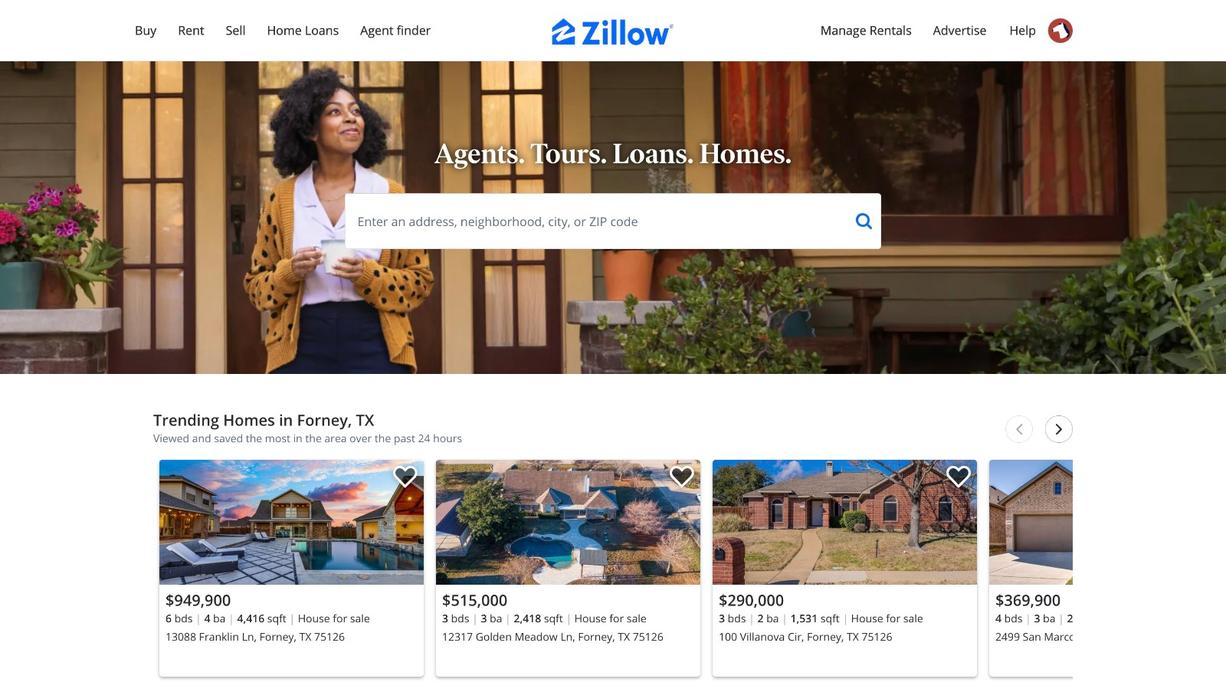 Task type: vqa. For each thing, say whether or not it's contained in the screenshot.
Group
yes



Task type: describe. For each thing, give the bounding box(es) containing it.
12317 golden meadow ln, forney, tx 75126 element
[[436, 460, 701, 677]]

zillow logo image
[[552, 18, 675, 45]]

1 group from the left
[[159, 460, 424, 677]]

4 group from the left
[[990, 460, 1226, 677]]

2 group from the left
[[436, 460, 701, 677]]

your profile default icon image
[[1049, 18, 1073, 43]]

13088 franklin ln, forney, tx 75126 element
[[159, 460, 424, 677]]

2499 san marcos dr, forney, tx 75126 image
[[990, 460, 1226, 585]]

100 villanova cir, forney, tx 75126 element
[[713, 460, 977, 677]]

3 group from the left
[[713, 460, 977, 677]]

Enter an address, neighborhood, city, or ZIP code text field
[[345, 194, 844, 249]]

100 villanova cir, forney, tx 75126 image
[[713, 460, 977, 585]]



Task type: locate. For each thing, give the bounding box(es) containing it.
2499 san marcos dr, forney, tx 75126 element
[[990, 460, 1226, 677]]

13088 franklin ln, forney, tx 75126 image
[[159, 460, 424, 585]]

list
[[153, 454, 1226, 691]]

main navigation
[[0, 0, 1226, 252]]

home recommendations carousel element
[[153, 411, 1226, 691]]

group
[[159, 460, 424, 677], [436, 460, 701, 677], [713, 460, 977, 677], [990, 460, 1226, 677]]

12317 golden meadow ln, forney, tx 75126 image
[[436, 460, 701, 585]]



